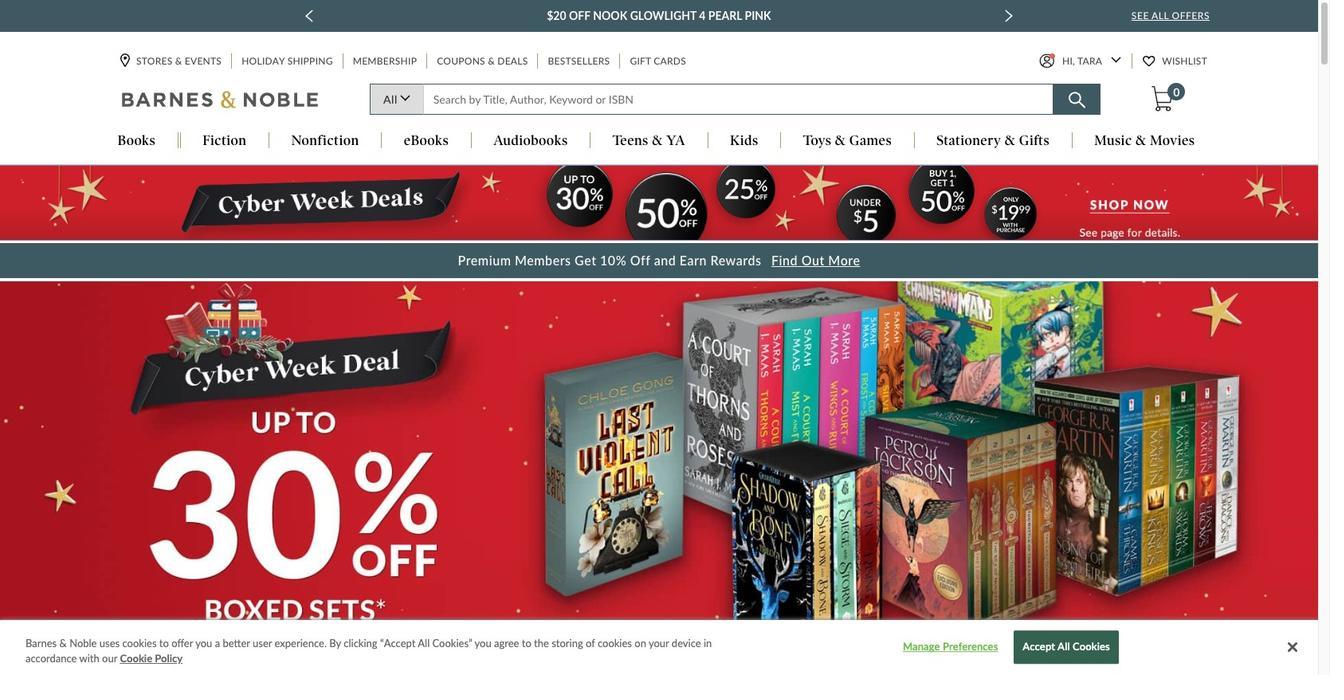 Task type: vqa. For each thing, say whether or not it's contained in the screenshot.
rightmost the Premium
no



Task type: locate. For each thing, give the bounding box(es) containing it.
hi, tara
[[1062, 55, 1102, 67]]

all right "accept on the bottom of the page
[[418, 637, 430, 650]]

0 vertical spatial off
[[569, 9, 590, 22]]

more
[[828, 252, 860, 267]]

to left the the
[[522, 637, 531, 650]]

stores
[[136, 55, 172, 67]]

preferences
[[943, 641, 998, 653]]

& right toys
[[835, 133, 846, 149]]

bestsellers link
[[546, 54, 612, 69]]

cart image
[[1152, 86, 1173, 112]]

fiction button
[[181, 133, 269, 150]]

teens
[[613, 133, 649, 149]]

Search by Title, Author, Keyword or ISBN text field
[[423, 84, 1054, 115]]

next slide / item image
[[1005, 10, 1013, 22]]

agree
[[494, 637, 519, 650]]

books
[[118, 133, 156, 149]]

toys
[[803, 133, 832, 149]]

all
[[1152, 10, 1169, 22], [383, 93, 397, 106], [418, 637, 430, 650], [1058, 641, 1070, 653]]

& inside barnes & noble uses cookies to offer you a better user experience. by clicking "accept all cookies" you agree to the storing of cookies on your device in accordance with our
[[59, 637, 67, 650]]

0 horizontal spatial cookies
[[122, 637, 157, 650]]

& left deals
[[488, 55, 495, 67]]

and
[[654, 252, 676, 267]]

pearl
[[708, 9, 742, 22]]

pink
[[745, 9, 771, 22]]

off left and
[[630, 252, 650, 267]]

1 cookies from the left
[[122, 637, 157, 650]]

bestsellers
[[548, 55, 610, 67]]

coupons
[[437, 55, 485, 67]]

None field
[[423, 84, 1054, 115]]

nonfiction
[[291, 133, 359, 149]]

a
[[215, 637, 220, 650]]

cookies up cookie
[[122, 637, 157, 650]]

see all offers
[[1132, 10, 1210, 22]]

coupons & deals
[[437, 55, 528, 67]]

1 vertical spatial off
[[630, 252, 650, 267]]

to up policy
[[159, 637, 169, 650]]

& for music
[[1136, 133, 1147, 149]]

& left gifts
[[1005, 133, 1016, 149]]

you left the agree at the bottom of the page
[[475, 637, 492, 650]]

user
[[253, 637, 272, 650]]

& for stationery
[[1005, 133, 1016, 149]]

$20 off nook glowlight 4 pearl pink link
[[547, 6, 771, 25]]

1 horizontal spatial to
[[522, 637, 531, 650]]

by
[[329, 637, 341, 650]]

& left ya
[[652, 133, 663, 149]]

& up accordance
[[59, 637, 67, 650]]

all link
[[370, 84, 423, 115]]

cookies right of
[[598, 637, 632, 650]]

accept
[[1023, 641, 1055, 653]]

0 horizontal spatial off
[[569, 9, 590, 22]]

1 horizontal spatial you
[[475, 637, 492, 650]]

cookie
[[120, 652, 152, 665]]

2 to from the left
[[522, 637, 531, 650]]

all right accept at the right bottom of the page
[[1058, 641, 1070, 653]]

noble
[[69, 637, 97, 650]]

privacy alert dialog
[[0, 620, 1318, 675]]

device
[[672, 637, 701, 650]]

1 horizontal spatial cookies
[[598, 637, 632, 650]]

see all offers link
[[1132, 10, 1210, 22]]

to
[[159, 637, 169, 650], [522, 637, 531, 650]]

off
[[569, 9, 590, 22], [630, 252, 650, 267]]

main content
[[0, 165, 1318, 675]]

audiobooks button
[[472, 133, 590, 150]]

experience.
[[275, 637, 327, 650]]

cookies
[[1073, 641, 1110, 653]]

cyber week deals! shop now image
[[0, 166, 1318, 240]]

deals
[[498, 55, 528, 67]]

wishlist
[[1162, 55, 1207, 67]]

in
[[704, 637, 712, 650]]

gifts
[[1019, 133, 1050, 149]]

$20 off nook glowlight 4 pearl pink
[[547, 9, 771, 22]]

the
[[534, 637, 549, 650]]

you left 'a'
[[195, 637, 212, 650]]

gift
[[630, 55, 651, 67]]

1 you from the left
[[195, 637, 212, 650]]

manage preferences button
[[901, 632, 1000, 663]]

toys & games button
[[781, 133, 914, 150]]

search image
[[1068, 92, 1085, 109]]

"accept
[[380, 637, 416, 650]]

& right stores
[[175, 55, 182, 67]]

stationery & gifts
[[937, 133, 1050, 149]]

accordance
[[26, 652, 77, 665]]

ya
[[666, 133, 685, 149]]

1 horizontal spatial off
[[630, 252, 650, 267]]

2 cookies from the left
[[598, 637, 632, 650]]

0 horizontal spatial to
[[159, 637, 169, 650]]

manage preferences
[[903, 641, 998, 653]]

premium
[[458, 252, 511, 267]]

& right music
[[1136, 133, 1147, 149]]

audiobooks
[[493, 133, 568, 149]]

0 horizontal spatial you
[[195, 637, 212, 650]]

find
[[772, 252, 798, 267]]

previous slide / item image
[[306, 10, 313, 22]]

music & movies
[[1094, 133, 1195, 149]]

off right $20 at the top left of the page
[[569, 9, 590, 22]]

coupons & deals link
[[435, 54, 530, 69]]

clicking
[[344, 637, 377, 650]]

you
[[195, 637, 212, 650], [475, 637, 492, 650]]

wishlist link
[[1143, 54, 1209, 69]]

4
[[699, 9, 706, 22]]

books button
[[96, 133, 177, 150]]

accept all cookies
[[1023, 641, 1110, 653]]

&
[[175, 55, 182, 67], [488, 55, 495, 67], [652, 133, 663, 149], [835, 133, 846, 149], [1005, 133, 1016, 149], [1136, 133, 1147, 149], [59, 637, 67, 650]]



Task type: describe. For each thing, give the bounding box(es) containing it.
games
[[849, 133, 892, 149]]

nonfiction button
[[269, 133, 381, 150]]

all right see
[[1152, 10, 1169, 22]]

barnes & noble uses cookies to offer you a better user experience. by clicking "accept all cookies" you agree to the storing of cookies on your device in accordance with our
[[26, 637, 712, 665]]

ebooks button
[[382, 133, 471, 150]]

glowlight
[[630, 9, 696, 22]]

uses
[[99, 637, 120, 650]]

get
[[575, 252, 597, 267]]

accept all cookies button
[[1014, 631, 1119, 664]]

our
[[102, 652, 117, 665]]

fiction
[[203, 133, 247, 149]]

kids
[[730, 133, 759, 149]]

membership
[[353, 55, 417, 67]]

better
[[223, 637, 250, 650]]

0 button
[[1150, 83, 1185, 113]]

barnes
[[26, 637, 57, 650]]

teens & ya button
[[591, 133, 707, 150]]

holiday shipping link
[[240, 54, 335, 69]]

stores & events
[[136, 55, 222, 67]]

1 to from the left
[[159, 637, 169, 650]]

earn
[[680, 252, 707, 267]]

& for coupons
[[488, 55, 495, 67]]

movies
[[1150, 133, 1195, 149]]

events
[[185, 55, 222, 67]]

music & movies button
[[1072, 133, 1217, 150]]

off inside main content
[[630, 252, 650, 267]]

of
[[586, 637, 595, 650]]

music
[[1094, 133, 1132, 149]]

& for toys
[[835, 133, 846, 149]]

all down membership link at the left top of the page
[[383, 93, 397, 106]]

storing
[[552, 637, 583, 650]]

manage
[[903, 641, 940, 653]]

& for teens
[[652, 133, 663, 149]]

main content containing premium members get 10% off and earn rewards
[[0, 165, 1318, 675]]

kids button
[[708, 133, 780, 150]]

see
[[1132, 10, 1149, 22]]

offer
[[171, 637, 193, 650]]

offers
[[1172, 10, 1210, 22]]

membership link
[[351, 54, 419, 69]]

on
[[635, 637, 646, 650]]

down arrow image
[[1111, 57, 1121, 63]]

all inside barnes & noble uses cookies to offer you a better user experience. by clicking "accept all cookies" you agree to the storing of cookies on your device in accordance with our
[[418, 637, 430, 650]]

with
[[79, 652, 99, 665]]

gift cards link
[[628, 54, 688, 69]]

policy
[[155, 652, 183, 665]]

& for stores
[[175, 55, 182, 67]]

cookie policy link
[[120, 652, 183, 667]]

$20
[[547, 9, 566, 22]]

nook
[[593, 9, 627, 22]]

cookie policy
[[120, 652, 183, 665]]

ebooks
[[404, 133, 449, 149]]

stores & events link
[[120, 54, 223, 69]]

all inside button
[[1058, 641, 1070, 653]]

0
[[1173, 85, 1180, 99]]

members
[[515, 252, 571, 267]]

shipping
[[287, 55, 333, 67]]

logo image
[[122, 90, 320, 113]]

rewards
[[710, 252, 762, 267]]

premium members get 10% off and earn rewards find out more
[[458, 252, 860, 267]]

gift cards
[[630, 55, 686, 67]]

your
[[649, 637, 669, 650]]

hi, tara button
[[1039, 54, 1121, 69]]

user image
[[1039, 54, 1054, 69]]

2 you from the left
[[475, 637, 492, 650]]

holiday
[[242, 55, 285, 67]]

stationery & gifts button
[[915, 133, 1072, 150]]

cards
[[654, 55, 686, 67]]

cookies"
[[432, 637, 472, 650]]

& for barnes
[[59, 637, 67, 650]]

holiday shipping
[[242, 55, 333, 67]]

out
[[801, 252, 825, 267]]

stationery
[[937, 133, 1001, 149]]

tara
[[1077, 55, 1102, 67]]



